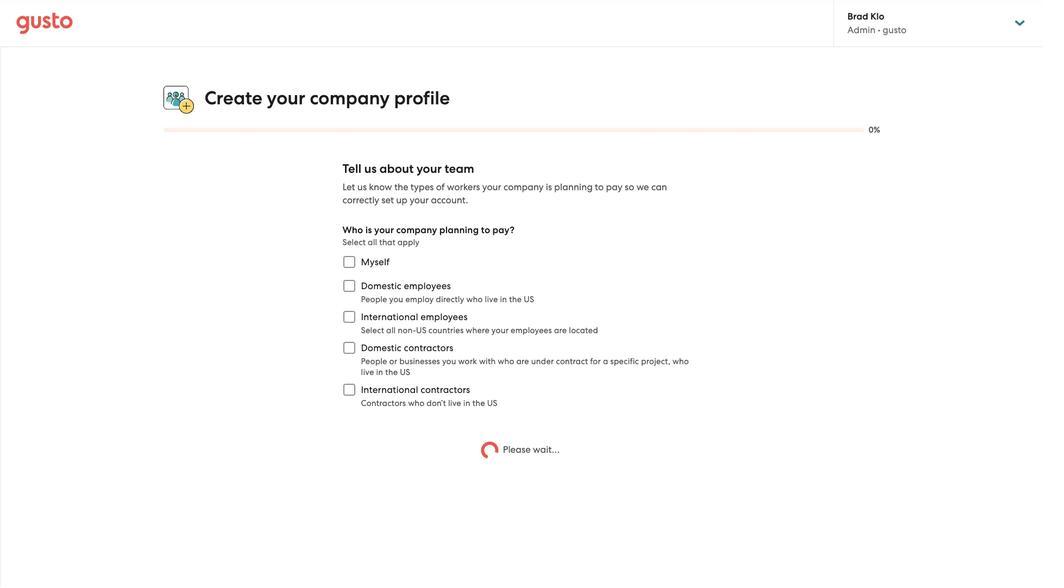 Task type: vqa. For each thing, say whether or not it's contained in the screenshot.
THE PHONE option
no



Task type: locate. For each thing, give the bounding box(es) containing it.
1 vertical spatial live
[[361, 368, 374, 377]]

who is your company planning to pay? select all that apply
[[343, 225, 515, 247]]

1 vertical spatial us
[[358, 182, 367, 193]]

all left non-
[[387, 326, 396, 336]]

your down types
[[410, 195, 429, 206]]

all
[[368, 238, 377, 247], [387, 326, 396, 336]]

1 horizontal spatial you
[[442, 357, 456, 366]]

2 horizontal spatial company
[[504, 182, 544, 193]]

people for domestic employees
[[361, 295, 387, 305]]

0%
[[869, 125, 881, 135]]

1 vertical spatial select
[[361, 326, 384, 336]]

set
[[382, 195, 394, 206]]

1 vertical spatial all
[[387, 326, 396, 336]]

•
[[878, 24, 881, 35]]

2 vertical spatial employees
[[511, 326, 552, 336]]

1 vertical spatial planning
[[440, 225, 479, 236]]

domestic up or
[[361, 343, 402, 353]]

in right the don't
[[464, 399, 471, 408]]

0 vertical spatial select
[[343, 238, 366, 247]]

0 horizontal spatial live
[[361, 368, 374, 377]]

contractors up the don't
[[421, 384, 470, 395]]

contractors for international contractors
[[421, 384, 470, 395]]

live right the don't
[[448, 399, 462, 408]]

us right 'tell'
[[364, 162, 377, 176]]

0 vertical spatial all
[[368, 238, 377, 247]]

planning left "pay" in the right top of the page
[[555, 182, 593, 193]]

0 vertical spatial domestic
[[361, 281, 402, 291]]

your right where
[[492, 326, 509, 336]]

1 horizontal spatial to
[[595, 182, 604, 193]]

the up the select all non-us countries where your employees are located
[[510, 295, 522, 305]]

contractors
[[404, 343, 454, 353], [421, 384, 470, 395]]

2 vertical spatial in
[[464, 399, 471, 408]]

International contractors checkbox
[[337, 378, 361, 402]]

contractors who don't live in the us
[[361, 399, 498, 408]]

non-
[[398, 326, 416, 336]]

pay
[[606, 182, 623, 193]]

planning down account.
[[440, 225, 479, 236]]

company
[[310, 87, 390, 109], [504, 182, 544, 193], [397, 225, 437, 236]]

select all non-us countries where your employees are located
[[361, 326, 599, 336]]

international for international employees
[[361, 312, 419, 322]]

0 vertical spatial to
[[595, 182, 604, 193]]

the up up
[[395, 182, 409, 193]]

to inside the tell us about your team let us know the types of workers your company is planning to pay so we can correctly set up your account.
[[595, 182, 604, 193]]

contractors up businesses
[[404, 343, 454, 353]]

1 horizontal spatial planning
[[555, 182, 593, 193]]

in
[[500, 295, 507, 305], [376, 368, 383, 377], [464, 399, 471, 408]]

in up contractors
[[376, 368, 383, 377]]

2 domestic from the top
[[361, 343, 402, 353]]

1 vertical spatial you
[[442, 357, 456, 366]]

0 horizontal spatial you
[[390, 295, 404, 305]]

select up domestic contractors option
[[361, 326, 384, 336]]

select down "who" at left top
[[343, 238, 366, 247]]

your up that
[[375, 225, 394, 236]]

you
[[390, 295, 404, 305], [442, 357, 456, 366]]

in up the select all non-us countries where your employees are located
[[500, 295, 507, 305]]

1 vertical spatial domestic
[[361, 343, 402, 353]]

employees up employ
[[404, 281, 451, 291]]

employees for international employees
[[421, 312, 468, 322]]

0 vertical spatial planning
[[555, 182, 593, 193]]

employees up under
[[511, 326, 552, 336]]

1 vertical spatial contractors
[[421, 384, 470, 395]]

are left located
[[554, 326, 567, 336]]

the
[[395, 182, 409, 193], [510, 295, 522, 305], [386, 368, 398, 377], [473, 399, 485, 408]]

2 vertical spatial company
[[397, 225, 437, 236]]

live up 'international contractors' checkbox
[[361, 368, 374, 377]]

1 domestic from the top
[[361, 281, 402, 291]]

to left "pay" in the right top of the page
[[595, 182, 604, 193]]

1 vertical spatial is
[[366, 225, 372, 236]]

0 vertical spatial international
[[361, 312, 419, 322]]

people for domestic contractors
[[361, 357, 387, 366]]

domestic down 'myself'
[[361, 281, 402, 291]]

0 horizontal spatial is
[[366, 225, 372, 236]]

for
[[591, 357, 601, 366]]

international up contractors
[[361, 384, 419, 395]]

0 vertical spatial employees
[[404, 281, 451, 291]]

0 horizontal spatial company
[[310, 87, 390, 109]]

us up correctly
[[358, 182, 367, 193]]

loading. please wait. image
[[479, 439, 501, 462]]

us
[[524, 295, 534, 305], [416, 326, 427, 336], [400, 368, 410, 377], [487, 399, 498, 408]]

2 vertical spatial live
[[448, 399, 462, 408]]

about
[[380, 162, 414, 176]]

your inside the who is your company planning to pay? select all that apply
[[375, 225, 394, 236]]

your
[[267, 87, 306, 109], [417, 162, 442, 176], [483, 182, 502, 193], [410, 195, 429, 206], [375, 225, 394, 236], [492, 326, 509, 336]]

people inside people or businesses you work with who are under contract for a specific project, who live in the us
[[361, 357, 387, 366]]

0 vertical spatial you
[[390, 295, 404, 305]]

planning inside the tell us about your team let us know the types of workers your company is planning to pay so we can correctly set up your account.
[[555, 182, 593, 193]]

people you employ directly who live in the us
[[361, 295, 534, 305]]

tell
[[343, 162, 362, 176]]

1 vertical spatial company
[[504, 182, 544, 193]]

1 vertical spatial are
[[517, 357, 529, 366]]

live up the select all non-us countries where your employees are located
[[485, 295, 498, 305]]

planning
[[555, 182, 593, 193], [440, 225, 479, 236]]

profile
[[394, 87, 450, 109]]

us inside people or businesses you work with who are under contract for a specific project, who live in the us
[[400, 368, 410, 377]]

contractors
[[361, 399, 406, 408]]

0 horizontal spatial all
[[368, 238, 377, 247]]

0 vertical spatial people
[[361, 295, 387, 305]]

are
[[554, 326, 567, 336], [517, 357, 529, 366]]

0 vertical spatial in
[[500, 295, 507, 305]]

businesses
[[400, 357, 440, 366]]

types
[[411, 182, 434, 193]]

1 people from the top
[[361, 295, 387, 305]]

international
[[361, 312, 419, 322], [361, 384, 419, 395]]

1 international from the top
[[361, 312, 419, 322]]

is
[[546, 182, 552, 193], [366, 225, 372, 236]]

0 vertical spatial are
[[554, 326, 567, 336]]

0 vertical spatial live
[[485, 295, 498, 305]]

you left work
[[442, 357, 456, 366]]

with
[[479, 357, 496, 366]]

myself
[[361, 257, 390, 268]]

that
[[380, 238, 396, 247]]

your right create
[[267, 87, 306, 109]]

up
[[396, 195, 408, 206]]

1 vertical spatial to
[[481, 225, 491, 236]]

1 horizontal spatial company
[[397, 225, 437, 236]]

employees up "countries"
[[421, 312, 468, 322]]

domestic
[[361, 281, 402, 291], [361, 343, 402, 353]]

we
[[637, 182, 649, 193]]

0 horizontal spatial are
[[517, 357, 529, 366]]

1 vertical spatial international
[[361, 384, 419, 395]]

select
[[343, 238, 366, 247], [361, 326, 384, 336]]

0 horizontal spatial planning
[[440, 225, 479, 236]]

0 horizontal spatial in
[[376, 368, 383, 377]]

people up 'international employees' option in the left of the page
[[361, 295, 387, 305]]

live
[[485, 295, 498, 305], [361, 368, 374, 377], [448, 399, 462, 408]]

klo
[[871, 11, 885, 22]]

contractors for domestic contractors
[[404, 343, 454, 353]]

us
[[364, 162, 377, 176], [358, 182, 367, 193]]

1 vertical spatial in
[[376, 368, 383, 377]]

people left or
[[361, 357, 387, 366]]

1 horizontal spatial in
[[464, 399, 471, 408]]

1 vertical spatial employees
[[421, 312, 468, 322]]

located
[[569, 326, 599, 336]]

you down 'domestic employees'
[[390, 295, 404, 305]]

international up non-
[[361, 312, 419, 322]]

1 vertical spatial people
[[361, 357, 387, 366]]

1 horizontal spatial is
[[546, 182, 552, 193]]

0 vertical spatial is
[[546, 182, 552, 193]]

Domestic contractors checkbox
[[337, 336, 361, 360]]

your right workers
[[483, 182, 502, 193]]

who
[[467, 295, 483, 305], [498, 357, 515, 366], [673, 357, 689, 366], [408, 399, 425, 408]]

domestic for domestic contractors
[[361, 343, 402, 353]]

the down or
[[386, 368, 398, 377]]

workers
[[447, 182, 480, 193]]

2 people from the top
[[361, 357, 387, 366]]

2 international from the top
[[361, 384, 419, 395]]

domestic for domestic employees
[[361, 281, 402, 291]]

international contractors
[[361, 384, 470, 395]]

to left pay?
[[481, 225, 491, 236]]

0 horizontal spatial to
[[481, 225, 491, 236]]

who
[[343, 225, 363, 236]]

are left under
[[517, 357, 529, 366]]

1 horizontal spatial live
[[448, 399, 462, 408]]

the inside the tell us about your team let us know the types of workers your company is planning to pay so we can correctly set up your account.
[[395, 182, 409, 193]]

2 horizontal spatial live
[[485, 295, 498, 305]]

the inside people or businesses you work with who are under contract for a specific project, who live in the us
[[386, 368, 398, 377]]

Domestic employees checkbox
[[337, 274, 361, 298]]

2 horizontal spatial in
[[500, 295, 507, 305]]

all left that
[[368, 238, 377, 247]]

to
[[595, 182, 604, 193], [481, 225, 491, 236]]

people
[[361, 295, 387, 305], [361, 357, 387, 366]]

international for international contractors
[[361, 384, 419, 395]]

countries
[[429, 326, 464, 336]]

employees
[[404, 281, 451, 291], [421, 312, 468, 322], [511, 326, 552, 336]]

0 vertical spatial contractors
[[404, 343, 454, 353]]

brad klo admin • gusto
[[848, 11, 907, 35]]



Task type: describe. For each thing, give the bounding box(es) containing it.
can
[[652, 182, 668, 193]]

please wait…
[[503, 444, 560, 455]]

1 horizontal spatial all
[[387, 326, 396, 336]]

who right "directly"
[[467, 295, 483, 305]]

so
[[625, 182, 635, 193]]

who right the project,
[[673, 357, 689, 366]]

is inside the tell us about your team let us know the types of workers your company is planning to pay so we can correctly set up your account.
[[546, 182, 552, 193]]

team
[[445, 162, 475, 176]]

where
[[466, 326, 490, 336]]

pay?
[[493, 225, 515, 236]]

company inside the tell us about your team let us know the types of workers your company is planning to pay so we can correctly set up your account.
[[504, 182, 544, 193]]

correctly
[[343, 195, 380, 206]]

wait…
[[533, 444, 560, 455]]

international employees
[[361, 312, 468, 322]]

of
[[436, 182, 445, 193]]

admin
[[848, 24, 876, 35]]

a
[[603, 357, 609, 366]]

select inside the who is your company planning to pay? select all that apply
[[343, 238, 366, 247]]

contract
[[556, 357, 588, 366]]

domestic contractors
[[361, 343, 454, 353]]

work
[[459, 357, 477, 366]]

your up types
[[417, 162, 442, 176]]

company inside the who is your company planning to pay? select all that apply
[[397, 225, 437, 236]]

under
[[532, 357, 554, 366]]

domestic employees
[[361, 281, 451, 291]]

brad
[[848, 11, 869, 22]]

are inside people or businesses you work with who are under contract for a specific project, who live in the us
[[517, 357, 529, 366]]

in inside people or businesses you work with who are under contract for a specific project, who live in the us
[[376, 368, 383, 377]]

create
[[205, 87, 263, 109]]

home image
[[16, 12, 73, 34]]

let
[[343, 182, 355, 193]]

account.
[[431, 195, 468, 206]]

you inside people or businesses you work with who are under contract for a specific project, who live in the us
[[442, 357, 456, 366]]

employees for domestic employees
[[404, 281, 451, 291]]

live inside people or businesses you work with who are under contract for a specific project, who live in the us
[[361, 368, 374, 377]]

employ
[[406, 295, 434, 305]]

project,
[[642, 357, 671, 366]]

please
[[503, 444, 531, 455]]

all inside the who is your company planning to pay? select all that apply
[[368, 238, 377, 247]]

create your company profile
[[205, 87, 450, 109]]

or
[[390, 357, 398, 366]]

specific
[[611, 357, 639, 366]]

gusto
[[883, 24, 907, 35]]

apply
[[398, 238, 420, 247]]

know
[[369, 182, 392, 193]]

don't
[[427, 399, 446, 408]]

International employees checkbox
[[337, 305, 361, 329]]

0 vertical spatial company
[[310, 87, 390, 109]]

directly
[[436, 295, 465, 305]]

tell us about your team let us know the types of workers your company is planning to pay so we can correctly set up your account.
[[343, 162, 668, 206]]

the right the don't
[[473, 399, 485, 408]]

who right with
[[498, 357, 515, 366]]

1 horizontal spatial are
[[554, 326, 567, 336]]

to inside the who is your company planning to pay? select all that apply
[[481, 225, 491, 236]]

planning inside the who is your company planning to pay? select all that apply
[[440, 225, 479, 236]]

Myself checkbox
[[337, 250, 361, 274]]

who down "international contractors"
[[408, 399, 425, 408]]

people or businesses you work with who are under contract for a specific project, who live in the us
[[361, 357, 689, 377]]

0 vertical spatial us
[[364, 162, 377, 176]]

is inside the who is your company planning to pay? select all that apply
[[366, 225, 372, 236]]



